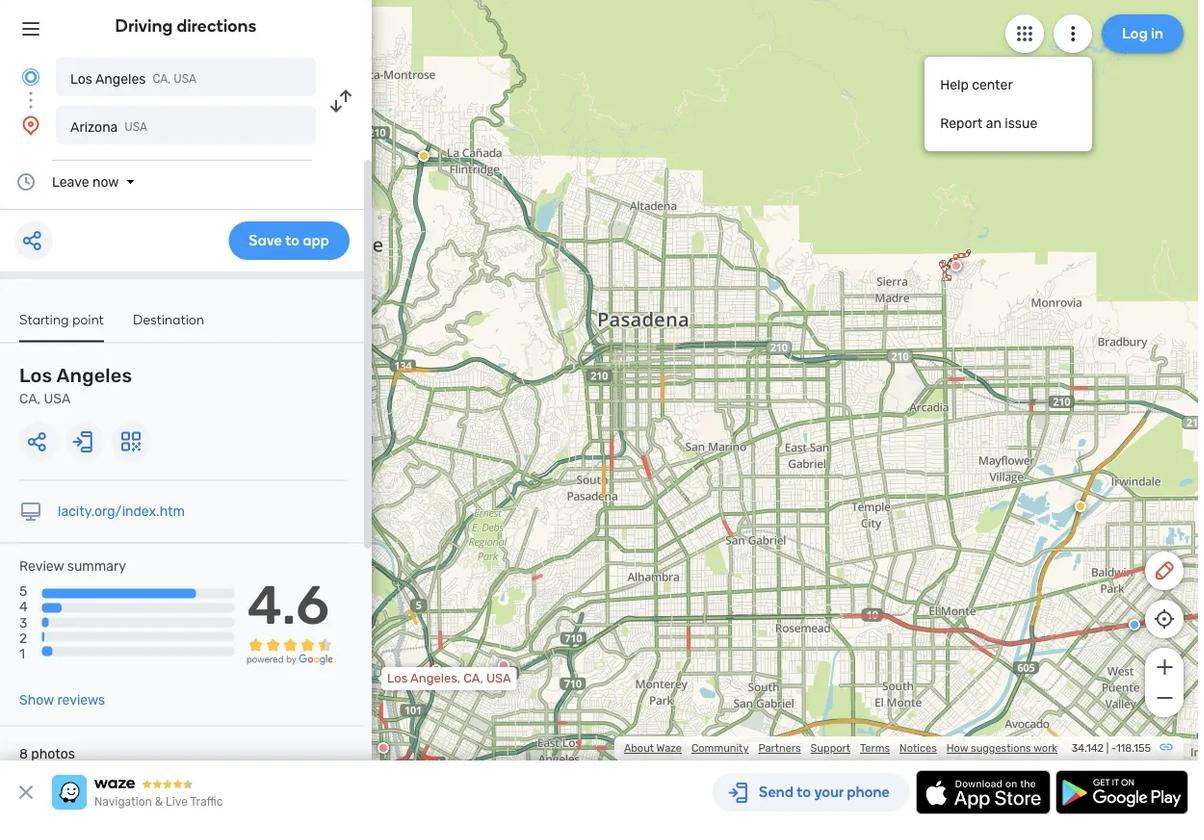 Task type: describe. For each thing, give the bounding box(es) containing it.
show reviews
[[19, 693, 105, 709]]

reviews
[[57, 693, 105, 709]]

0 vertical spatial angeles
[[95, 71, 146, 87]]

0 horizontal spatial hazard image
[[418, 150, 430, 162]]

2 vertical spatial ca,
[[464, 672, 483, 686]]

terms link
[[860, 742, 890, 755]]

pencil image
[[1153, 560, 1176, 583]]

driving directions
[[115, 15, 257, 36]]

1 horizontal spatial hazard image
[[1075, 501, 1087, 513]]

arizona
[[70, 119, 118, 135]]

navigation & live traffic
[[94, 796, 223, 809]]

8 photos
[[19, 747, 75, 763]]

show
[[19, 693, 54, 709]]

0 vertical spatial road closed image
[[951, 260, 963, 272]]

traffic
[[190, 796, 223, 809]]

angeles inside los angeles ca, usa
[[56, 365, 132, 387]]

x image
[[14, 781, 38, 805]]

118.155
[[1117, 742, 1151, 755]]

leave now
[[52, 174, 119, 190]]

notices
[[900, 742, 937, 755]]

arizona usa
[[70, 119, 148, 135]]

now
[[92, 174, 119, 190]]

clock image
[[14, 171, 38, 194]]

summary
[[67, 559, 126, 575]]

about waze link
[[624, 742, 682, 755]]

2 horizontal spatial los
[[387, 672, 408, 686]]

how suggestions work link
[[947, 742, 1058, 755]]

usa down driving directions
[[174, 72, 197, 86]]

live
[[166, 796, 188, 809]]

3
[[19, 615, 27, 631]]

point
[[72, 311, 104, 328]]

work
[[1034, 742, 1058, 755]]

community link
[[692, 742, 749, 755]]

road closed image
[[378, 743, 389, 754]]

0 vertical spatial los angeles ca, usa
[[70, 71, 197, 87]]

community
[[692, 742, 749, 755]]

terms
[[860, 742, 890, 755]]

directions
[[177, 15, 257, 36]]

about waze community partners support terms notices how suggestions work
[[624, 742, 1058, 755]]

lacity.org/index.htm link
[[58, 504, 185, 520]]

usa down starting point button
[[44, 391, 71, 407]]

leave
[[52, 174, 89, 190]]

destination
[[133, 311, 205, 328]]

5 4 3 2 1
[[19, 584, 28, 662]]

zoom in image
[[1153, 656, 1177, 679]]

los angeles, ca, usa
[[387, 672, 511, 686]]

usa inside arizona usa
[[125, 120, 148, 134]]

&
[[155, 796, 163, 809]]

4.6
[[247, 573, 330, 637]]

waze
[[657, 742, 682, 755]]

zoom out image
[[1153, 687, 1177, 710]]

how
[[947, 742, 969, 755]]

8
[[19, 747, 28, 763]]

1 vertical spatial los angeles ca, usa
[[19, 365, 132, 407]]

computer image
[[19, 501, 42, 524]]



Task type: locate. For each thing, give the bounding box(es) containing it.
starting point button
[[19, 311, 104, 343]]

photos
[[31, 747, 75, 763]]

usa right the arizona
[[125, 120, 148, 134]]

1 vertical spatial hazard image
[[1075, 501, 1087, 513]]

current location image
[[19, 66, 42, 89]]

ca, right angeles,
[[464, 672, 483, 686]]

2 horizontal spatial ca,
[[464, 672, 483, 686]]

1 horizontal spatial police image
[[1129, 620, 1141, 631]]

0 horizontal spatial ca,
[[19, 391, 41, 407]]

usa right angeles,
[[486, 672, 511, 686]]

los inside los angeles ca, usa
[[19, 365, 52, 387]]

police image
[[1129, 620, 1141, 631], [431, 665, 442, 676]]

5
[[19, 584, 27, 600]]

|
[[1107, 742, 1109, 755]]

ca, down driving
[[153, 72, 171, 86]]

link image
[[1159, 740, 1174, 755]]

road closed image
[[951, 260, 963, 272], [498, 660, 510, 672]]

driving
[[115, 15, 173, 36]]

1 horizontal spatial ca,
[[153, 72, 171, 86]]

-
[[1112, 742, 1117, 755]]

0 horizontal spatial los
[[19, 365, 52, 387]]

hazard image
[[418, 150, 430, 162], [1075, 501, 1087, 513]]

los angeles ca, usa down driving
[[70, 71, 197, 87]]

1 vertical spatial angeles
[[56, 365, 132, 387]]

angeles
[[95, 71, 146, 87], [56, 365, 132, 387]]

support
[[811, 742, 851, 755]]

los angeles ca, usa
[[70, 71, 197, 87], [19, 365, 132, 407]]

review
[[19, 559, 64, 575]]

2
[[19, 630, 27, 646]]

starting point
[[19, 311, 104, 328]]

angeles up arizona usa
[[95, 71, 146, 87]]

1 vertical spatial ca,
[[19, 391, 41, 407]]

1 horizontal spatial road closed image
[[951, 260, 963, 272]]

0 vertical spatial police image
[[1129, 620, 1141, 631]]

ca, down starting point button
[[19, 391, 41, 407]]

1 vertical spatial road closed image
[[498, 660, 510, 672]]

0 vertical spatial ca,
[[153, 72, 171, 86]]

navigation
[[94, 796, 152, 809]]

support link
[[811, 742, 851, 755]]

partners
[[759, 742, 801, 755]]

los down starting point button
[[19, 365, 52, 387]]

notices link
[[900, 742, 937, 755]]

starting
[[19, 311, 69, 328]]

34.142 | -118.155
[[1072, 742, 1151, 755]]

los up the arizona
[[70, 71, 92, 87]]

about
[[624, 742, 654, 755]]

0 horizontal spatial police image
[[431, 665, 442, 676]]

los left angeles,
[[387, 672, 408, 686]]

usa
[[174, 72, 197, 86], [125, 120, 148, 134], [44, 391, 71, 407], [486, 672, 511, 686]]

0 vertical spatial hazard image
[[418, 150, 430, 162]]

location image
[[19, 114, 42, 137]]

1 horizontal spatial los
[[70, 71, 92, 87]]

1
[[19, 646, 25, 662]]

destination button
[[133, 311, 205, 341]]

angeles down point at the left top of the page
[[56, 365, 132, 387]]

los angeles ca, usa down starting point button
[[19, 365, 132, 407]]

2 vertical spatial los
[[387, 672, 408, 686]]

lacity.org/index.htm
[[58, 504, 185, 520]]

partners link
[[759, 742, 801, 755]]

los
[[70, 71, 92, 87], [19, 365, 52, 387], [387, 672, 408, 686]]

1 vertical spatial los
[[19, 365, 52, 387]]

4
[[19, 599, 28, 615]]

angeles,
[[411, 672, 461, 686]]

0 horizontal spatial road closed image
[[498, 660, 510, 672]]

0 vertical spatial los
[[70, 71, 92, 87]]

suggestions
[[971, 742, 1032, 755]]

34.142
[[1072, 742, 1104, 755]]

review summary
[[19, 559, 126, 575]]

1 vertical spatial police image
[[431, 665, 442, 676]]

ca,
[[153, 72, 171, 86], [19, 391, 41, 407], [464, 672, 483, 686]]



Task type: vqa. For each thing, say whether or not it's contained in the screenshot.
'COMPUTER' 'image' in the left of the page
yes



